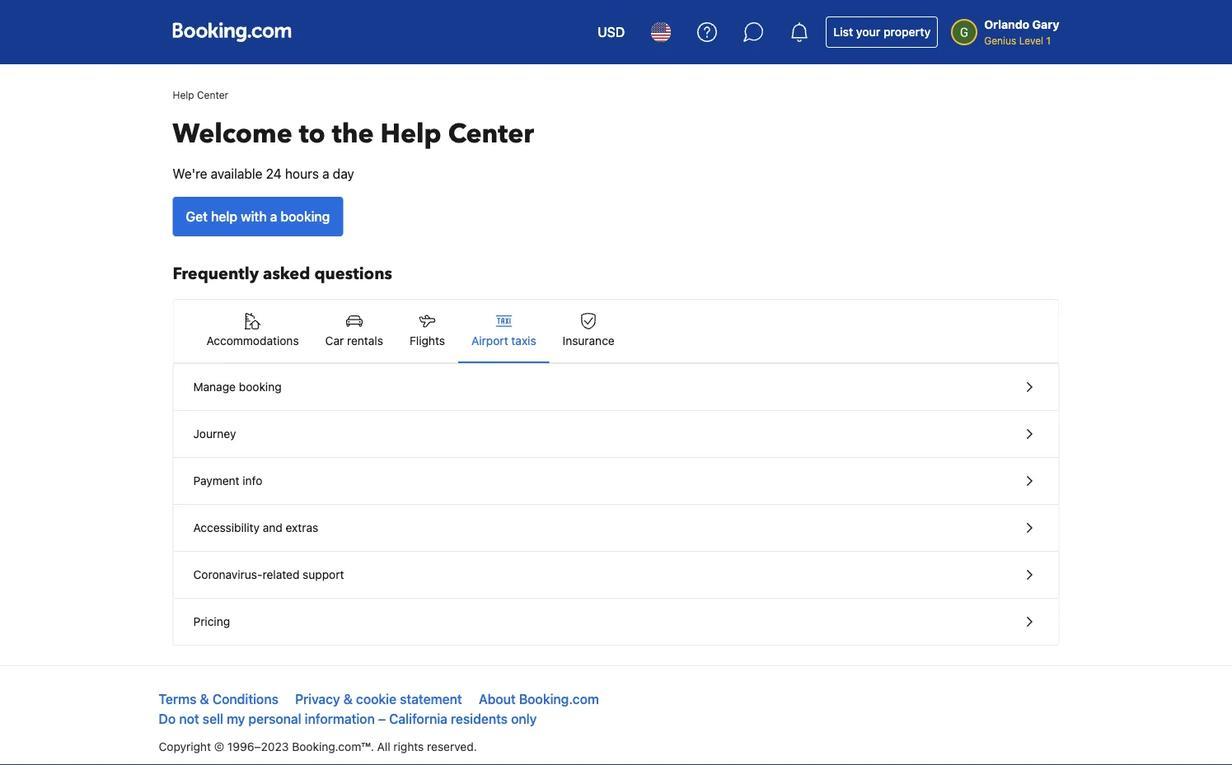 Task type: vqa. For each thing, say whether or not it's contained in the screenshot.
leftmost &
yes



Task type: describe. For each thing, give the bounding box(es) containing it.
cookie
[[356, 692, 396, 708]]

we're available 24 hours a day
[[173, 166, 354, 182]]

list your property link
[[826, 16, 938, 48]]

pricing
[[193, 615, 230, 629]]

coronavirus-
[[193, 568, 263, 582]]

list
[[833, 25, 853, 39]]

about booking.com do not sell my personal information – california residents only
[[159, 692, 599, 727]]

orlando
[[984, 18, 1030, 31]]

welcome
[[173, 116, 292, 152]]

accessibility and extras
[[193, 521, 318, 535]]

available
[[211, 166, 262, 182]]

& for privacy
[[343, 692, 353, 708]]

day
[[333, 166, 354, 182]]

flights
[[410, 334, 445, 348]]

get help with a booking button
[[173, 197, 343, 237]]

extras
[[286, 521, 318, 535]]

airport
[[471, 334, 508, 348]]

coronavirus-related support
[[193, 568, 344, 582]]

list your property
[[833, 25, 931, 39]]

flights button
[[396, 300, 458, 363]]

accessibility and extras button
[[173, 505, 1059, 552]]

statement
[[400, 692, 462, 708]]

coronavirus-related support button
[[173, 552, 1059, 599]]

manage booking button
[[173, 364, 1059, 411]]

genius
[[984, 35, 1016, 46]]

car rentals button
[[312, 300, 396, 363]]

1996–2023
[[227, 741, 289, 754]]

hours
[[285, 166, 319, 182]]

usd
[[598, 24, 625, 40]]

and
[[263, 521, 283, 535]]

accessibility
[[193, 521, 260, 535]]

©
[[214, 741, 224, 754]]

frequently
[[173, 263, 259, 286]]

gary
[[1032, 18, 1060, 31]]

get
[[186, 209, 208, 225]]

get help with a booking
[[186, 209, 330, 225]]

not
[[179, 712, 199, 727]]

privacy & cookie statement link
[[295, 692, 462, 708]]

insurance button
[[549, 300, 628, 363]]

booking.com
[[519, 692, 599, 708]]

airport taxis button
[[458, 300, 549, 363]]

property
[[884, 25, 931, 39]]

level
[[1019, 35, 1043, 46]]

& for terms
[[200, 692, 209, 708]]

only
[[511, 712, 537, 727]]

sell
[[203, 712, 223, 727]]

do not sell my personal information – california residents only link
[[159, 712, 537, 727]]

0 horizontal spatial help
[[173, 89, 194, 101]]

information
[[305, 712, 375, 727]]

usd button
[[588, 12, 635, 52]]

residents
[[451, 712, 508, 727]]

terms & conditions link
[[159, 692, 278, 708]]

terms & conditions
[[159, 692, 278, 708]]

with
[[241, 209, 267, 225]]

help
[[211, 209, 237, 225]]

privacy
[[295, 692, 340, 708]]

accommodations button
[[193, 300, 312, 363]]

pricing button
[[173, 599, 1059, 645]]

–
[[378, 712, 386, 727]]

0 vertical spatial center
[[197, 89, 228, 101]]

payment info
[[193, 474, 262, 488]]

asked
[[263, 263, 310, 286]]

booking inside button
[[281, 209, 330, 225]]

1 vertical spatial center
[[448, 116, 534, 152]]

copyright
[[159, 741, 211, 754]]

welcome to the help center
[[173, 116, 534, 152]]

copyright © 1996–2023 booking.com™. all rights reserved.
[[159, 741, 477, 754]]

booking inside 'button'
[[239, 380, 282, 394]]



Task type: locate. For each thing, give the bounding box(es) containing it.
1 vertical spatial help
[[380, 116, 441, 152]]

a
[[322, 166, 329, 182], [270, 209, 277, 225]]

1 horizontal spatial help
[[380, 116, 441, 152]]

payment info button
[[173, 458, 1059, 505]]

the
[[332, 116, 374, 152]]

tab list containing accommodations
[[173, 300, 1059, 364]]

&
[[200, 692, 209, 708], [343, 692, 353, 708]]

car rentals
[[325, 334, 383, 348]]

0 horizontal spatial center
[[197, 89, 228, 101]]

& up sell in the bottom left of the page
[[200, 692, 209, 708]]

2 & from the left
[[343, 692, 353, 708]]

0 vertical spatial a
[[322, 166, 329, 182]]

related
[[262, 568, 300, 582]]

& up do not sell my personal information – california residents only link on the left of page
[[343, 692, 353, 708]]

rentals
[[347, 334, 383, 348]]

1 horizontal spatial &
[[343, 692, 353, 708]]

privacy & cookie statement
[[295, 692, 462, 708]]

1 vertical spatial booking
[[239, 380, 282, 394]]

help center
[[173, 89, 228, 101]]

insurance
[[563, 334, 615, 348]]

booking down hours
[[281, 209, 330, 225]]

help
[[173, 89, 194, 101], [380, 116, 441, 152]]

rights
[[393, 741, 424, 754]]

0 horizontal spatial a
[[270, 209, 277, 225]]

personal
[[248, 712, 301, 727]]

help up welcome
[[173, 89, 194, 101]]

questions
[[314, 263, 392, 286]]

payment
[[193, 474, 239, 488]]

booking
[[281, 209, 330, 225], [239, 380, 282, 394]]

all
[[377, 741, 390, 754]]

booking.com™.
[[292, 741, 374, 754]]

your
[[856, 25, 880, 39]]

tab list
[[173, 300, 1059, 364]]

conditions
[[213, 692, 278, 708]]

a left day
[[322, 166, 329, 182]]

1 horizontal spatial center
[[448, 116, 534, 152]]

support
[[303, 568, 344, 582]]

do
[[159, 712, 176, 727]]

booking.com online hotel reservations image
[[173, 22, 291, 42]]

manage
[[193, 380, 236, 394]]

a right with
[[270, 209, 277, 225]]

info
[[243, 474, 262, 488]]

about booking.com link
[[479, 692, 599, 708]]

0 horizontal spatial &
[[200, 692, 209, 708]]

1 & from the left
[[200, 692, 209, 708]]

manage booking
[[193, 380, 282, 394]]

we're
[[173, 166, 207, 182]]

my
[[227, 712, 245, 727]]

taxis
[[511, 334, 536, 348]]

terms
[[159, 692, 197, 708]]

to
[[299, 116, 325, 152]]

help right the
[[380, 116, 441, 152]]

0 vertical spatial help
[[173, 89, 194, 101]]

airport taxis
[[471, 334, 536, 348]]

accommodations
[[206, 334, 299, 348]]

reserved.
[[427, 741, 477, 754]]

california
[[389, 712, 448, 727]]

1 horizontal spatial a
[[322, 166, 329, 182]]

center
[[197, 89, 228, 101], [448, 116, 534, 152]]

journey
[[193, 427, 236, 441]]

journey button
[[173, 411, 1059, 458]]

1 vertical spatial a
[[270, 209, 277, 225]]

orlando gary genius level 1
[[984, 18, 1060, 46]]

about
[[479, 692, 516, 708]]

frequently asked questions
[[173, 263, 392, 286]]

24
[[266, 166, 282, 182]]

1
[[1046, 35, 1051, 46]]

booking right the manage
[[239, 380, 282, 394]]

a inside button
[[270, 209, 277, 225]]

0 vertical spatial booking
[[281, 209, 330, 225]]

car
[[325, 334, 344, 348]]



